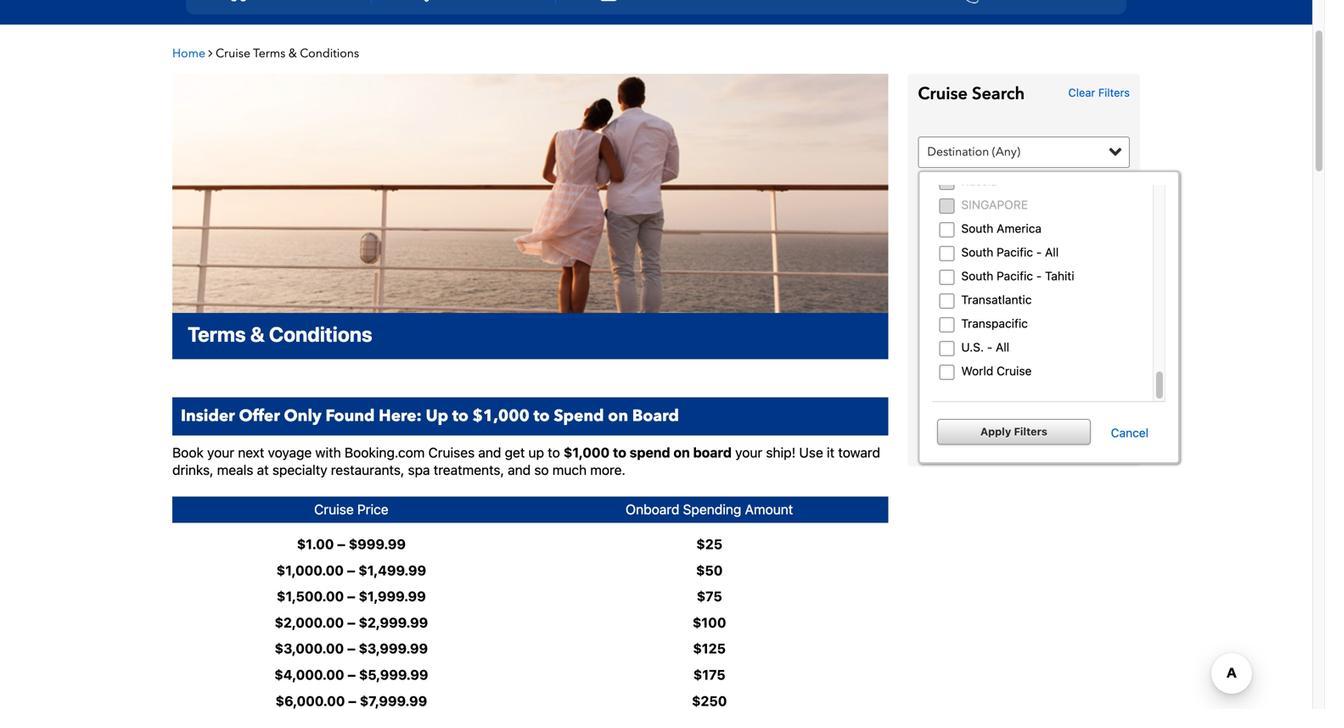 Task type: locate. For each thing, give the bounding box(es) containing it.
terms up insider
[[188, 323, 246, 347]]

1 vertical spatial departure
[[927, 334, 983, 350]]

cancel button
[[1094, 426, 1166, 440]]

$1,000
[[473, 405, 529, 427], [564, 445, 610, 461]]

clear
[[1068, 86, 1095, 99]]

0 vertical spatial filters
[[1098, 86, 1130, 99]]

departure for departure port (
[[927, 334, 983, 350]]

on left board
[[608, 405, 628, 427]]

0 horizontal spatial your
[[207, 445, 234, 461]]

on
[[608, 405, 628, 427], [673, 445, 690, 461]]

$125
[[693, 641, 726, 657]]

u.s. - all
[[961, 341, 1009, 355]]

south down 'departure date ( any )'
[[961, 246, 993, 260]]

1 vertical spatial on
[[673, 445, 690, 461]]

– for $3,000.00
[[347, 641, 355, 657]]

0 vertical spatial search
[[972, 82, 1025, 106]]

( for departure date
[[1014, 220, 1018, 236]]

any right line
[[994, 258, 1015, 274]]

angle right image
[[208, 47, 213, 59]]

2 south from the top
[[961, 246, 993, 260]]

0 vertical spatial $1,000
[[473, 405, 529, 427]]

– down $4,000.00 – $5,999.99
[[348, 693, 356, 709]]

) up south pacific - all
[[1039, 220, 1043, 236]]

your up meals
[[207, 445, 234, 461]]

– for $1,500.00
[[347, 589, 355, 605]]

south
[[961, 222, 993, 236], [961, 246, 993, 260], [961, 269, 993, 283]]

onboard
[[626, 502, 679, 518]]

$1,000 up "get"
[[473, 405, 529, 427]]

1 vertical spatial -
[[1036, 269, 1042, 283]]

0 horizontal spatial terms
[[188, 323, 246, 347]]

- right u.s.
[[987, 341, 992, 355]]

terms right 'angle right' icon on the left top of page
[[253, 45, 286, 62]]

$6,000.00 – $7,999.99
[[276, 693, 427, 709]]

0 vertical spatial -
[[1036, 246, 1042, 260]]

$25
[[696, 536, 722, 553]]

your inside your ship! use it toward drinks, meals at specialty restaurants, spa treatments, and so much more.
[[735, 445, 762, 461]]

- for all
[[1036, 246, 1042, 260]]

terms & conditions image
[[172, 74, 888, 313]]

filters right clear
[[1098, 86, 1130, 99]]

$3,999.99
[[359, 641, 428, 657]]

$1,999.99
[[359, 589, 426, 605]]

terms & conditions
[[188, 323, 372, 347]]

& right 'angle right' icon on the left top of page
[[288, 45, 297, 62]]

cruise up destination
[[918, 82, 968, 106]]

cruise left length
[[927, 182, 962, 198]]

cruise inside dialog
[[997, 364, 1032, 378]]

2 departure from the top
[[927, 334, 983, 350]]

0 horizontal spatial filters
[[1014, 426, 1047, 438]]

1 vertical spatial &
[[250, 323, 265, 347]]

2 your from the left
[[735, 445, 762, 461]]

u.s.
[[961, 341, 984, 355]]

– up $3,000.00 – $3,999.99
[[347, 615, 355, 631]]

1 horizontal spatial all
[[1045, 246, 1059, 260]]

insider offer only found here: up to $1,000 to spend on board
[[181, 405, 679, 427]]

$1,000 up much
[[564, 445, 610, 461]]

pacific down south pacific - all
[[997, 269, 1033, 283]]

drinks,
[[172, 462, 213, 478]]

-
[[1036, 246, 1042, 260], [1036, 269, 1042, 283], [987, 341, 992, 355]]

&
[[288, 45, 297, 62], [250, 323, 265, 347]]

south for south pacific - tahiti
[[961, 269, 993, 283]]

$50
[[696, 563, 723, 579]]

3 south from the top
[[961, 269, 993, 283]]

– down $2,000.00 – $2,999.99
[[347, 641, 355, 657]]

to
[[452, 405, 468, 427], [533, 405, 550, 427], [548, 445, 560, 461], [613, 445, 626, 461]]

transatlantic
[[961, 293, 1032, 307]]

– down $3,000.00 – $3,999.99
[[347, 667, 356, 683]]

0 vertical spatial south
[[961, 222, 993, 236]]

voyage
[[268, 445, 312, 461]]

0 vertical spatial departure
[[927, 220, 983, 236]]

$1,500.00 – $1,999.99
[[277, 589, 426, 605]]

) for cruise ship ( any )
[[1017, 296, 1020, 312]]

to right up at the left of page
[[548, 445, 560, 461]]

1 vertical spatial search
[[1002, 424, 1046, 440]]

1 vertical spatial filters
[[1014, 426, 1047, 438]]

– down '$1,000.00 – $1,499.99'
[[347, 589, 355, 605]]

any right date
[[1018, 220, 1039, 236]]

on left the board
[[673, 445, 690, 461]]

cruise line ( any )
[[927, 258, 1019, 274]]

ship
[[965, 296, 989, 312]]

$3,000.00
[[275, 641, 344, 657]]

at
[[257, 462, 269, 478]]

departure up world
[[927, 334, 983, 350]]

any up russia in the right top of the page
[[996, 144, 1017, 160]]

1 horizontal spatial filters
[[1098, 86, 1130, 99]]

dialog
[[918, 0, 1180, 464]]

filters inside "link"
[[1014, 426, 1047, 438]]

dialog containing russia
[[918, 0, 1180, 464]]

spend
[[554, 405, 604, 427]]

1 vertical spatial terms
[[188, 323, 246, 347]]

– for $2,000.00
[[347, 615, 355, 631]]

to up up at the left of page
[[533, 405, 550, 427]]

it
[[827, 445, 835, 461]]

0 horizontal spatial &
[[250, 323, 265, 347]]

cruise left line
[[927, 258, 962, 274]]

- left tahiti
[[1036, 269, 1042, 283]]

2 vertical spatial -
[[987, 341, 992, 355]]

1 south from the top
[[961, 222, 993, 236]]

0 horizontal spatial and
[[478, 445, 501, 461]]

all
[[1045, 246, 1059, 260], [996, 341, 1009, 355]]

any for cruise ship
[[996, 296, 1017, 312]]

–
[[337, 536, 345, 553], [347, 563, 355, 579], [347, 589, 355, 605], [347, 615, 355, 631], [347, 641, 355, 657], [347, 667, 356, 683], [348, 693, 356, 709]]

) up cruise length link
[[1017, 144, 1020, 160]]

search up destination ( any )
[[972, 82, 1025, 106]]

your left ship! on the right
[[735, 445, 762, 461]]

meals
[[217, 462, 253, 478]]

& up the 'offer'
[[250, 323, 265, 347]]

) down south pacific - tahiti
[[1017, 296, 1020, 312]]

cruise terms & conditions
[[216, 45, 359, 62]]

0 horizontal spatial all
[[996, 341, 1009, 355]]

( right line
[[991, 258, 994, 274]]

terms
[[253, 45, 286, 62], [188, 323, 246, 347]]

and
[[478, 445, 501, 461], [508, 462, 531, 478]]

date
[[986, 220, 1011, 236]]

conditions
[[300, 45, 359, 62], [269, 323, 372, 347]]

more.
[[590, 462, 625, 478]]

( right date
[[1014, 220, 1018, 236]]

( right ship
[[992, 296, 996, 312]]

all up world cruise
[[996, 341, 1009, 355]]

0 vertical spatial all
[[1045, 246, 1059, 260]]

( for cruise line
[[991, 258, 994, 274]]

cruise for cruise search
[[918, 82, 968, 106]]

clear filters link
[[1068, 84, 1130, 102]]

cruise right 'angle right' icon on the left top of page
[[216, 45, 250, 62]]

2 vertical spatial south
[[961, 269, 993, 283]]

- down america
[[1036, 246, 1042, 260]]

book
[[172, 445, 204, 461]]

cruise for cruise line ( any )
[[927, 258, 962, 274]]

home link
[[172, 45, 208, 62]]

any
[[996, 144, 1017, 160], [1018, 220, 1039, 236], [994, 258, 1015, 274], [996, 296, 1017, 312]]

cruise down port
[[997, 364, 1032, 378]]

0 vertical spatial terms
[[253, 45, 286, 62]]

cruise length
[[927, 182, 1006, 198]]

0 horizontal spatial $1,000
[[473, 405, 529, 427]]

south for south pacific - all
[[961, 246, 993, 260]]

home
[[172, 45, 205, 62]]

$999.99
[[349, 536, 406, 553]]

all up tahiti
[[1045, 246, 1059, 260]]

) down america
[[1015, 258, 1019, 274]]

1 vertical spatial $1,000
[[564, 445, 610, 461]]

cruise for cruise length
[[927, 182, 962, 198]]

cruise
[[216, 45, 250, 62], [918, 82, 968, 106], [927, 182, 962, 198], [927, 258, 962, 274], [927, 296, 962, 312], [997, 364, 1032, 378], [314, 502, 354, 518]]

pacific for all
[[997, 246, 1033, 260]]

south down singapore
[[961, 222, 993, 236]]

departure down cruise length
[[927, 220, 983, 236]]

1 horizontal spatial your
[[735, 445, 762, 461]]

search down world cruise
[[1002, 424, 1046, 440]]

0 vertical spatial conditions
[[300, 45, 359, 62]]

apply filters link
[[937, 419, 1091, 445]]

cruise left ship
[[927, 296, 962, 312]]

$2,000.00
[[275, 615, 344, 631]]

0 vertical spatial &
[[288, 45, 297, 62]]

pacific up south pacific - tahiti
[[997, 246, 1033, 260]]

( up russia in the right top of the page
[[992, 144, 996, 160]]

much
[[552, 462, 587, 478]]

1 pacific from the top
[[997, 246, 1033, 260]]

with
[[315, 445, 341, 461]]

$6,000.00
[[276, 693, 345, 709]]

cruise up $1.00 – $999.99
[[314, 502, 354, 518]]

your
[[207, 445, 234, 461], [735, 445, 762, 461]]

1 horizontal spatial and
[[508, 462, 531, 478]]

clear filters
[[1068, 86, 1130, 99]]

and left "get"
[[478, 445, 501, 461]]

None search field
[[908, 74, 1140, 467]]

and inside your ship! use it toward drinks, meals at specialty restaurants, spa treatments, and so much more.
[[508, 462, 531, 478]]

onboard spending amount
[[626, 502, 793, 518]]

any up transpacific in the top of the page
[[996, 296, 1017, 312]]

cruise ship ( any )
[[927, 296, 1020, 312]]

departure
[[927, 220, 983, 236], [927, 334, 983, 350]]

0 horizontal spatial on
[[608, 405, 628, 427]]

– right $1.00
[[337, 536, 345, 553]]

south up ship
[[961, 269, 993, 283]]

1 horizontal spatial terms
[[253, 45, 286, 62]]

up
[[528, 445, 544, 461]]

1 departure from the top
[[927, 220, 983, 236]]

1 vertical spatial and
[[508, 462, 531, 478]]

1 vertical spatial pacific
[[997, 269, 1033, 283]]

– down $1.00 – $999.99
[[347, 563, 355, 579]]

1 vertical spatial south
[[961, 246, 993, 260]]

transpacific
[[961, 317, 1028, 331]]

filters right apply
[[1014, 426, 1047, 438]]

0 vertical spatial pacific
[[997, 246, 1033, 260]]

restaurants,
[[331, 462, 404, 478]]

)
[[1017, 144, 1020, 160], [1039, 220, 1043, 236], [1015, 258, 1019, 274], [1017, 296, 1020, 312]]

1 your from the left
[[207, 445, 234, 461]]

2 pacific from the top
[[997, 269, 1033, 283]]

and down "get"
[[508, 462, 531, 478]]

filters inside search field
[[1098, 86, 1130, 99]]



Task type: vqa. For each thing, say whether or not it's contained in the screenshot.


Task type: describe. For each thing, give the bounding box(es) containing it.
none search field containing cruise search
[[908, 74, 1140, 467]]

– for $4,000.00
[[347, 667, 356, 683]]

russia
[[961, 174, 997, 188]]

only
[[284, 405, 322, 427]]

found
[[326, 405, 375, 427]]

next
[[238, 445, 264, 461]]

up
[[426, 405, 448, 427]]

board
[[632, 405, 679, 427]]

south pacific - tahiti
[[961, 269, 1074, 283]]

1 horizontal spatial on
[[673, 445, 690, 461]]

$1,499.99
[[358, 563, 426, 579]]

– for $6,000.00
[[348, 693, 356, 709]]

cruise for cruise terms & conditions
[[216, 45, 250, 62]]

world
[[961, 364, 993, 378]]

( for cruise ship
[[992, 296, 996, 312]]

$1,500.00
[[277, 589, 344, 605]]

length
[[965, 182, 1003, 198]]

$1.00 – $999.99
[[297, 536, 406, 553]]

$1.00
[[297, 536, 334, 553]]

south america
[[961, 222, 1042, 236]]

1 horizontal spatial &
[[288, 45, 297, 62]]

get
[[505, 445, 525, 461]]

cruise length link
[[918, 175, 1130, 206]]

travel menu navigation
[[186, 0, 1126, 14]]

cruises
[[428, 445, 475, 461]]

ship!
[[766, 445, 796, 461]]

here:
[[379, 405, 422, 427]]

( right port
[[1010, 334, 1013, 350]]

offer
[[239, 405, 280, 427]]

departure for departure date ( any )
[[927, 220, 983, 236]]

spend
[[630, 445, 670, 461]]

$175
[[693, 667, 725, 683]]

) for departure date ( any )
[[1039, 220, 1043, 236]]

america
[[997, 222, 1042, 236]]

) for cruise line ( any )
[[1015, 258, 1019, 274]]

apply
[[980, 426, 1011, 438]]

to up more.
[[613, 445, 626, 461]]

cruise for cruise ship ( any )
[[927, 296, 962, 312]]

$250
[[692, 693, 727, 709]]

amount
[[745, 502, 793, 518]]

book your next voyage with booking.com cruises and get up to $1,000 to spend on board
[[172, 445, 732, 461]]

singapore
[[961, 198, 1028, 212]]

filters for clear filters
[[1098, 86, 1130, 99]]

filters for apply filters
[[1014, 426, 1047, 438]]

$4,000.00 – $5,999.99
[[274, 667, 428, 683]]

$100
[[693, 615, 726, 631]]

$7,999.99
[[360, 693, 427, 709]]

world cruise
[[961, 364, 1032, 378]]

1 vertical spatial conditions
[[269, 323, 372, 347]]

– for $1,000.00
[[347, 563, 355, 579]]

cruise price
[[314, 502, 388, 518]]

pacific for tahiti
[[997, 269, 1033, 283]]

$1,000.00 – $1,499.99
[[276, 563, 426, 579]]

1 horizontal spatial $1,000
[[564, 445, 610, 461]]

to right up
[[452, 405, 468, 427]]

toward
[[838, 445, 880, 461]]

departure port (
[[927, 334, 1013, 350]]

cruise search
[[918, 82, 1025, 106]]

destination ( any )
[[927, 144, 1020, 160]]

$3,000.00 – $3,999.99
[[275, 641, 428, 657]]

departure date ( any )
[[927, 220, 1043, 236]]

destination
[[927, 144, 989, 160]]

$75
[[697, 589, 722, 605]]

any for cruise line
[[994, 258, 1015, 274]]

0 vertical spatial and
[[478, 445, 501, 461]]

cruise for cruise price
[[314, 502, 354, 518]]

so
[[534, 462, 549, 478]]

treatments,
[[434, 462, 504, 478]]

apply filters
[[980, 426, 1047, 438]]

spending
[[683, 502, 741, 518]]

board
[[693, 445, 732, 461]]

$5,999.99
[[359, 667, 428, 683]]

– for $1.00
[[337, 536, 345, 553]]

insider
[[181, 405, 235, 427]]

booking.com
[[345, 445, 425, 461]]

port
[[986, 334, 1007, 350]]

use
[[799, 445, 823, 461]]

$2,000.00 – $2,999.99
[[275, 615, 428, 631]]

0 vertical spatial on
[[608, 405, 628, 427]]

spa
[[408, 462, 430, 478]]

$2,999.99
[[359, 615, 428, 631]]

south for south america
[[961, 222, 993, 236]]

price
[[357, 502, 388, 518]]

- for tahiti
[[1036, 269, 1042, 283]]

1 vertical spatial all
[[996, 341, 1009, 355]]

specialty
[[272, 462, 327, 478]]

tahiti
[[1045, 269, 1074, 283]]

search link
[[918, 409, 1130, 457]]

your ship! use it toward drinks, meals at specialty restaurants, spa treatments, and so much more.
[[172, 445, 880, 478]]

line
[[965, 258, 988, 274]]

cancel
[[1111, 426, 1149, 440]]

south pacific - all
[[961, 246, 1059, 260]]

$1,000.00
[[276, 563, 344, 579]]

$4,000.00
[[274, 667, 344, 683]]

search inside search link
[[1002, 424, 1046, 440]]

any for departure date
[[1018, 220, 1039, 236]]



